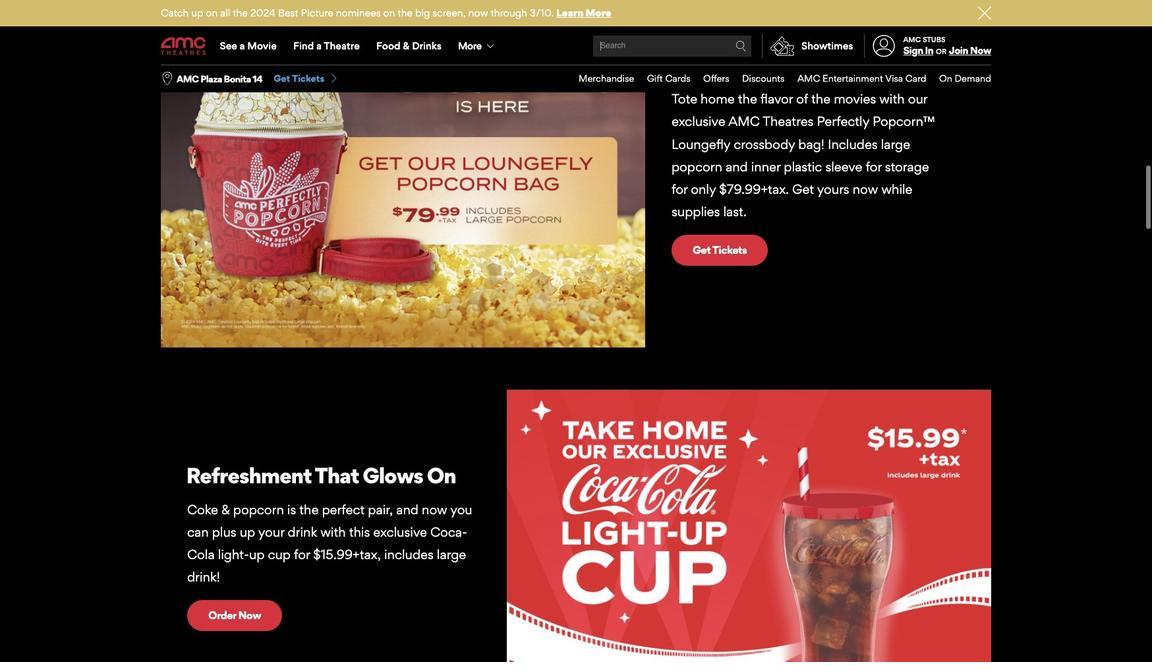Task type: vqa. For each thing, say whether or not it's contained in the screenshot.
More information about Dolby Cinema Icon
no



Task type: locate. For each thing, give the bounding box(es) containing it.
0 vertical spatial up
[[191, 7, 203, 19]]

card
[[906, 73, 927, 84]]

tickets down last.
[[713, 243, 747, 257]]

0 horizontal spatial more
[[458, 40, 482, 52]]

user profile image
[[866, 35, 903, 57]]

is
[[287, 502, 296, 517]]

0 vertical spatial menu
[[161, 28, 992, 65]]

menu containing merchandise
[[566, 65, 992, 92]]

on inside on demand link
[[940, 73, 953, 84]]

get tickets down find at the top left
[[274, 73, 325, 84]]

amc logo image
[[161, 37, 207, 55], [161, 37, 207, 55]]

amc inside amc stubs sign in or join now
[[904, 35, 921, 44]]

pair,
[[368, 502, 393, 517]]

popcorn down loungefly
[[672, 159, 723, 175]]

1 vertical spatial now
[[853, 181, 879, 197]]

1 vertical spatial with
[[321, 524, 346, 540]]

amc up crossbody
[[729, 114, 760, 129]]

1 horizontal spatial now
[[469, 7, 488, 19]]

with down visa
[[880, 91, 905, 107]]

1 horizontal spatial a
[[316, 40, 322, 52]]

0 vertical spatial popcorn
[[672, 159, 723, 175]]

0 vertical spatial large
[[881, 136, 911, 152]]

coke & popcorn is the perfect pair, and now you can plus up your drink with this exclusive coca- cola light-up cup for $15.99+tax, includes large drink!
[[187, 502, 473, 585]]

0 horizontal spatial large
[[437, 547, 466, 563]]

0 vertical spatial and
[[726, 159, 748, 175]]

while
[[882, 181, 913, 197]]

the right all
[[233, 7, 248, 19]]

1 vertical spatial for
[[672, 181, 688, 197]]

exclusive inside tote home the flavor of the movies with our exclusive amc theatres perfectly popcorn™ loungefly crossbody bag! includes large popcorn and inner plastic sleeve for storage for only $79.99+tax. get yours now while supplies last.
[[672, 114, 726, 129]]

more right "learn"
[[586, 7, 612, 19]]

drink!
[[187, 569, 220, 585]]

for left only
[[672, 181, 688, 197]]

1 vertical spatial and
[[396, 502, 419, 517]]

nominees
[[336, 7, 381, 19]]

0 vertical spatial on
[[940, 73, 953, 84]]

0 horizontal spatial get
[[274, 73, 290, 84]]

2 horizontal spatial now
[[853, 181, 879, 197]]

on left all
[[206, 7, 218, 19]]

& inside 'link'
[[403, 40, 410, 52]]

0 vertical spatial now
[[469, 7, 488, 19]]

only
[[691, 181, 716, 197]]

get tickets down last.
[[693, 243, 747, 257]]

0 horizontal spatial get tickets link
[[274, 73, 339, 85]]

for right sleeve
[[866, 159, 882, 175]]

up right plus
[[240, 524, 255, 540]]

1 horizontal spatial and
[[726, 159, 748, 175]]

1 horizontal spatial popcorn
[[672, 159, 723, 175]]

0 vertical spatial perfectly
[[671, 52, 760, 78]]

amc up 'sign'
[[904, 35, 921, 44]]

see
[[220, 40, 237, 52]]

get down plastic
[[793, 181, 814, 197]]

for inside the coke & popcorn is the perfect pair, and now you can plus up your drink with this exclusive coca- cola light-up cup for $15.99+tax, includes large drink!
[[294, 547, 310, 563]]

a
[[240, 40, 245, 52], [316, 40, 322, 52]]

large inside the coke & popcorn is the perfect pair, and now you can plus up your drink with this exclusive coca- cola light-up cup for $15.99+tax, includes large drink!
[[437, 547, 466, 563]]

more down screen,
[[458, 40, 482, 52]]

0 vertical spatial more
[[586, 7, 612, 19]]

1 vertical spatial up
[[240, 524, 255, 540]]

2 vertical spatial get
[[693, 243, 711, 257]]

join
[[949, 44, 969, 57]]

1 vertical spatial popcorn
[[233, 502, 284, 517]]

sleeve
[[826, 159, 863, 175]]

coke
[[187, 502, 218, 517]]

can
[[187, 524, 209, 540]]

1 vertical spatial get
[[793, 181, 814, 197]]

1 vertical spatial tickets
[[713, 243, 747, 257]]

1 horizontal spatial get tickets
[[693, 243, 747, 257]]

0 horizontal spatial on
[[427, 462, 456, 489]]

plus
[[212, 524, 236, 540]]

with down perfect
[[321, 524, 346, 540]]

& right food
[[403, 40, 410, 52]]

get tickets link
[[274, 73, 339, 85], [672, 235, 768, 266]]

1 vertical spatial more
[[458, 40, 482, 52]]

large inside tote home the flavor of the movies with our exclusive amc theatres perfectly popcorn™ loungefly crossbody bag! includes large popcorn and inner plastic sleeve for storage for only $79.99+tax. get yours now while supplies last.
[[881, 136, 911, 152]]

0 horizontal spatial with
[[321, 524, 346, 540]]

0 horizontal spatial on
[[206, 7, 218, 19]]

the right of
[[812, 91, 831, 107]]

0 vertical spatial tickets
[[292, 73, 325, 84]]

on up you at the left bottom
[[427, 462, 456, 489]]

large
[[881, 136, 911, 152], [437, 547, 466, 563]]

coca-
[[431, 524, 467, 540]]

1 horizontal spatial &
[[403, 40, 410, 52]]

get tickets link down last.
[[672, 235, 768, 266]]

now up coca-
[[422, 502, 448, 517]]

large down 'popcorn™'
[[881, 136, 911, 152]]

0 horizontal spatial and
[[396, 502, 419, 517]]

now right order
[[238, 609, 261, 622]]

amc up of
[[798, 73, 821, 84]]

1 vertical spatial on
[[427, 462, 456, 489]]

now down sleeve
[[853, 181, 879, 197]]

a right see
[[240, 40, 245, 52]]

2 vertical spatial now
[[422, 502, 448, 517]]

now
[[971, 44, 992, 57], [238, 609, 261, 622]]

1 vertical spatial menu
[[566, 65, 992, 92]]

the
[[233, 7, 248, 19], [398, 7, 413, 19], [738, 91, 758, 107], [812, 91, 831, 107], [300, 502, 319, 517]]

0 vertical spatial exclusive
[[672, 114, 726, 129]]

1 vertical spatial get tickets link
[[672, 235, 768, 266]]

theatre
[[324, 40, 360, 52]]

storage
[[885, 159, 930, 175]]

gift
[[647, 73, 663, 84]]

get down 'supplies'
[[693, 243, 711, 257]]

theatres
[[763, 114, 814, 129]]

& inside the coke & popcorn is the perfect pair, and now you can plus up your drink with this exclusive coca- cola light-up cup for $15.99+tax, includes large drink!
[[222, 502, 230, 517]]

1 horizontal spatial exclusive
[[672, 114, 726, 129]]

0 horizontal spatial a
[[240, 40, 245, 52]]

0 horizontal spatial now
[[238, 609, 261, 622]]

2 vertical spatial for
[[294, 547, 310, 563]]

amc plaza bonita 14 button
[[177, 72, 263, 85]]

1 a from the left
[[240, 40, 245, 52]]

menu
[[161, 28, 992, 65], [566, 65, 992, 92]]

sign in or join amc stubs element
[[864, 28, 992, 65]]

includes
[[384, 547, 434, 563]]

showtimes image
[[763, 34, 802, 58]]

1 vertical spatial get tickets
[[693, 243, 747, 257]]

perfectly down submit search icon
[[671, 52, 760, 78]]

amc inside tote home the flavor of the movies with our exclusive amc theatres perfectly popcorn™ loungefly crossbody bag! includes large popcorn and inner plastic sleeve for storage for only $79.99+tax. get yours now while supplies last.
[[729, 114, 760, 129]]

amc for sign
[[904, 35, 921, 44]]

0 vertical spatial now
[[971, 44, 992, 57]]

amc plaza bonita 14
[[177, 73, 263, 84]]

on right the nominees
[[383, 7, 395, 19]]

see a movie
[[220, 40, 277, 52]]

now right join
[[971, 44, 992, 57]]

& for coke
[[222, 502, 230, 517]]

get right the 14
[[274, 73, 290, 84]]

find
[[293, 40, 314, 52]]

perfectly up includes
[[817, 114, 870, 129]]

1 vertical spatial now
[[238, 609, 261, 622]]

1 horizontal spatial tickets
[[713, 243, 747, 257]]

0 vertical spatial with
[[880, 91, 905, 107]]

0 horizontal spatial for
[[294, 547, 310, 563]]

now right screen,
[[469, 7, 488, 19]]

on
[[206, 7, 218, 19], [383, 7, 395, 19]]

1 horizontal spatial get tickets link
[[672, 235, 768, 266]]

gift cards link
[[634, 65, 691, 92]]

1 horizontal spatial perfectly
[[817, 114, 870, 129]]

or
[[936, 47, 947, 56]]

up right catch
[[191, 7, 203, 19]]

1 vertical spatial large
[[437, 547, 466, 563]]

popcorn up your
[[233, 502, 284, 517]]

on down or
[[940, 73, 953, 84]]

more
[[586, 7, 612, 19], [458, 40, 482, 52]]

1 vertical spatial &
[[222, 502, 230, 517]]

amc entertainment visa card
[[798, 73, 927, 84]]

menu containing more
[[161, 28, 992, 65]]

with
[[880, 91, 905, 107], [321, 524, 346, 540]]

0 horizontal spatial tickets
[[292, 73, 325, 84]]

up
[[191, 7, 203, 19], [240, 524, 255, 540], [249, 547, 265, 563]]

0 horizontal spatial perfectly
[[671, 52, 760, 78]]

tickets
[[292, 73, 325, 84], [713, 243, 747, 257]]

exclusive up the includes
[[373, 524, 427, 540]]

and
[[726, 159, 748, 175], [396, 502, 419, 517]]

1 horizontal spatial with
[[880, 91, 905, 107]]

perfectly
[[671, 52, 760, 78], [817, 114, 870, 129]]

order now
[[208, 609, 261, 622]]

submit search icon image
[[736, 41, 746, 51]]

0 vertical spatial for
[[866, 159, 882, 175]]

and up $79.99+tax.
[[726, 159, 748, 175]]

0 horizontal spatial exclusive
[[373, 524, 427, 540]]

popcorn™
[[873, 114, 935, 129]]

& up plus
[[222, 502, 230, 517]]

1 horizontal spatial large
[[881, 136, 911, 152]]

get
[[274, 73, 290, 84], [793, 181, 814, 197], [693, 243, 711, 257]]

2 a from the left
[[316, 40, 322, 52]]

0 horizontal spatial popcorn
[[233, 502, 284, 517]]

0 vertical spatial &
[[403, 40, 410, 52]]

1 vertical spatial exclusive
[[373, 524, 427, 540]]

now inside the coke & popcorn is the perfect pair, and now you can plus up your drink with this exclusive coca- cola light-up cup for $15.99+tax, includes large drink!
[[422, 502, 448, 517]]

1 vertical spatial perfectly
[[817, 114, 870, 129]]

refreshment
[[186, 462, 312, 489]]

for down drink
[[294, 547, 310, 563]]

this
[[349, 524, 370, 540]]

1 horizontal spatial on
[[383, 7, 395, 19]]

offers
[[704, 73, 730, 84]]

and right "pair,"
[[396, 502, 419, 517]]

see a movie link
[[212, 28, 285, 65]]

with inside tote home the flavor of the movies with our exclusive amc theatres perfectly popcorn™ loungefly crossbody bag! includes large popcorn and inner plastic sleeve for storage for only $79.99+tax. get yours now while supplies last.
[[880, 91, 905, 107]]

&
[[403, 40, 410, 52], [222, 502, 230, 517]]

1 horizontal spatial on
[[940, 73, 953, 84]]

and inside the coke & popcorn is the perfect pair, and now you can plus up your drink with this exclusive coca- cola light-up cup for $15.99+tax, includes large drink!
[[396, 502, 419, 517]]

large down coca-
[[437, 547, 466, 563]]

bag!
[[799, 136, 825, 152]]

yours
[[817, 181, 850, 197]]

1 horizontal spatial more
[[586, 7, 612, 19]]

get tickets link down find at the top left
[[274, 73, 339, 85]]

learn
[[557, 7, 584, 19]]

1 horizontal spatial now
[[971, 44, 992, 57]]

0 horizontal spatial &
[[222, 502, 230, 517]]

amc left plaza
[[177, 73, 199, 84]]

tote home the flavor of the movies with our exclusive amc theatres perfectly popcorn™ loungefly crossbody bag! includes large popcorn and inner plastic sleeve for storage for only $79.99+tax. get yours now while supplies last.
[[672, 91, 935, 220]]

the right the is at the bottom left
[[300, 502, 319, 517]]

last.
[[724, 204, 747, 220]]

0 vertical spatial get tickets
[[274, 73, 325, 84]]

exclusive
[[672, 114, 726, 129], [373, 524, 427, 540]]

amc inside button
[[177, 73, 199, 84]]

0 horizontal spatial now
[[422, 502, 448, 517]]

tickets down find at the top left
[[292, 73, 325, 84]]

2 horizontal spatial get
[[793, 181, 814, 197]]

a right find at the top left
[[316, 40, 322, 52]]

up left cup
[[249, 547, 265, 563]]

exclusive up loungefly
[[672, 114, 726, 129]]



Task type: describe. For each thing, give the bounding box(es) containing it.
join now button
[[949, 44, 992, 57]]

on demand
[[940, 73, 992, 84]]

0 vertical spatial get
[[274, 73, 290, 84]]

inner
[[752, 159, 781, 175]]

search the AMC website text field
[[599, 41, 736, 51]]

order now link
[[187, 600, 282, 631]]

learn more link
[[557, 7, 612, 19]]

drinks
[[412, 40, 442, 52]]

entertainment
[[823, 73, 884, 84]]

showtimes
[[802, 40, 854, 52]]

$15.99+tax,
[[313, 547, 381, 563]]

find a theatre
[[293, 40, 360, 52]]

in
[[925, 44, 934, 57]]

of
[[797, 91, 808, 107]]

find a theatre link
[[285, 28, 368, 65]]

3/10.
[[530, 7, 554, 19]]

amc for visa
[[798, 73, 821, 84]]

14
[[253, 73, 263, 84]]

and inside tote home the flavor of the movies with our exclusive amc theatres perfectly popcorn™ loungefly crossbody bag! includes large popcorn and inner plastic sleeve for storage for only $79.99+tax. get yours now while supplies last.
[[726, 159, 748, 175]]

your
[[258, 524, 285, 540]]

more button
[[450, 28, 505, 65]]

the down discounts
[[738, 91, 758, 107]]

movies
[[834, 91, 877, 107]]

food
[[377, 40, 401, 52]]

food & drinks
[[377, 40, 442, 52]]

drink
[[288, 524, 317, 540]]

on demand link
[[927, 65, 992, 92]]

plastic
[[784, 159, 823, 175]]

1 on from the left
[[206, 7, 218, 19]]

cards
[[666, 73, 691, 84]]

cookie consent banner dialog
[[0, 627, 1153, 662]]

food & drinks link
[[368, 28, 450, 65]]

sign
[[904, 44, 924, 57]]

exclusive inside the coke & popcorn is the perfect pair, and now you can plus up your drink with this exclusive coca- cola light-up cup for $15.99+tax, includes large drink!
[[373, 524, 427, 540]]

crossbody
[[734, 136, 795, 152]]

a for movie
[[240, 40, 245, 52]]

all
[[220, 7, 230, 19]]

home
[[701, 91, 735, 107]]

2 horizontal spatial for
[[866, 159, 882, 175]]

popcorn inside tote home the flavor of the movies with our exclusive amc theatres perfectly popcorn™ loungefly crossbody bag! includes large popcorn and inner plastic sleeve for storage for only $79.99+tax. get yours now while supplies last.
[[672, 159, 723, 175]]

cup
[[268, 547, 291, 563]]

0 horizontal spatial get tickets
[[274, 73, 325, 84]]

big
[[415, 7, 430, 19]]

now inside amc stubs sign in or join now
[[971, 44, 992, 57]]

picture
[[301, 7, 334, 19]]

perfect
[[322, 502, 365, 517]]

demand
[[955, 73, 992, 84]]

includes
[[828, 136, 878, 152]]

1 horizontal spatial for
[[672, 181, 688, 197]]

best
[[278, 7, 298, 19]]

get inside tote home the flavor of the movies with our exclusive amc theatres perfectly popcorn™ loungefly crossbody bag! includes large popcorn and inner plastic sleeve for storage for only $79.99+tax. get yours now while supplies last.
[[793, 181, 814, 197]]

catch
[[161, 7, 189, 19]]

$79.99+tax.
[[720, 181, 789, 197]]

stubs
[[923, 35, 946, 44]]

a for theatre
[[316, 40, 322, 52]]

merchandise link
[[566, 65, 634, 92]]

showtimes link
[[762, 34, 854, 58]]

catch up on all the 2024 best picture nominees on the big screen, now through 3/10. learn more
[[161, 7, 612, 19]]

screen,
[[433, 7, 466, 19]]

light-
[[218, 547, 249, 563]]

more inside more button
[[458, 40, 482, 52]]

popcorn inside the coke & popcorn is the perfect pair, and now you can plus up your drink with this exclusive coca- cola light-up cup for $15.99+tax, includes large drink!
[[233, 502, 284, 517]]

amc entertainment visa card link
[[785, 65, 927, 92]]

gift cards
[[647, 73, 691, 84]]

order
[[208, 609, 236, 622]]

perfectly inside tote home the flavor of the movies with our exclusive amc theatres perfectly popcorn™ loungefly crossbody bag! includes large popcorn and inner plastic sleeve for storage for only $79.99+tax. get yours now while supplies last.
[[817, 114, 870, 129]]

2 vertical spatial up
[[249, 547, 265, 563]]

portable
[[764, 52, 847, 78]]

tickets for the topmost get tickets link
[[292, 73, 325, 84]]

refreshment that glows on
[[186, 462, 456, 489]]

cola
[[187, 547, 215, 563]]

with inside the coke & popcorn is the perfect pair, and now you can plus up your drink with this exclusive coca- cola light-up cup for $15.99+tax, includes large drink!
[[321, 524, 346, 540]]

0 vertical spatial get tickets link
[[274, 73, 339, 85]]

2 on from the left
[[383, 7, 395, 19]]

perfectly portable
[[671, 52, 847, 78]]

2024
[[250, 7, 276, 19]]

flavor
[[761, 91, 793, 107]]

loungefly
[[672, 136, 731, 152]]

tote
[[672, 91, 698, 107]]

& for food
[[403, 40, 410, 52]]

movie
[[248, 40, 277, 52]]

discounts
[[743, 73, 785, 84]]

glows
[[363, 462, 423, 489]]

1 horizontal spatial get
[[693, 243, 711, 257]]

bonita
[[224, 73, 251, 84]]

offers link
[[691, 65, 730, 92]]

you
[[451, 502, 473, 517]]

our
[[908, 91, 928, 107]]

tickets for bottom get tickets link
[[713, 243, 747, 257]]

sign in button
[[904, 44, 934, 57]]

now inside tote home the flavor of the movies with our exclusive amc theatres perfectly popcorn™ loungefly crossbody bag! includes large popcorn and inner plastic sleeve for storage for only $79.99+tax. get yours now while supplies last.
[[853, 181, 879, 197]]

that
[[315, 462, 359, 489]]

supplies
[[672, 204, 720, 220]]

the left the big
[[398, 7, 413, 19]]

discounts link
[[730, 65, 785, 92]]

visa
[[886, 73, 904, 84]]

the inside the coke & popcorn is the perfect pair, and now you can plus up your drink with this exclusive coca- cola light-up cup for $15.99+tax, includes large drink!
[[300, 502, 319, 517]]

plaza
[[201, 73, 222, 84]]

amc for bonita
[[177, 73, 199, 84]]

merchandise
[[579, 73, 634, 84]]

through
[[491, 7, 528, 19]]



